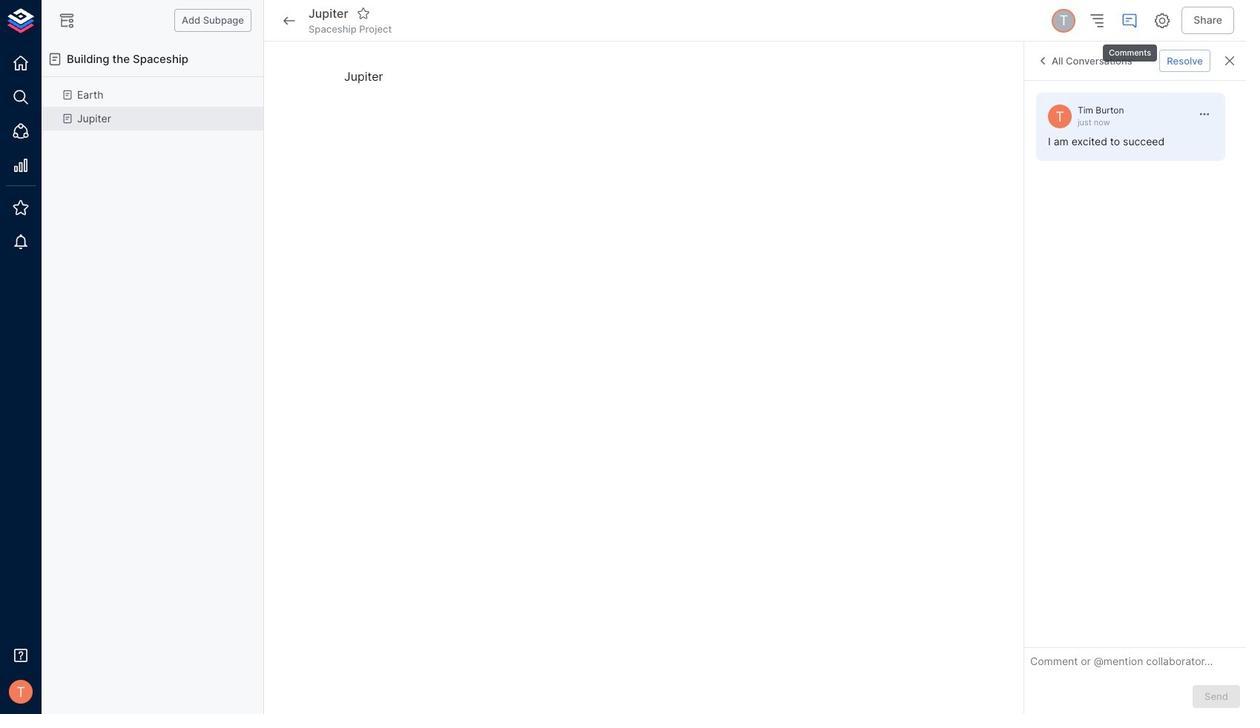 Task type: vqa. For each thing, say whether or not it's contained in the screenshot.
Go Back icon
yes



Task type: locate. For each thing, give the bounding box(es) containing it.
go back image
[[280, 11, 298, 29]]

Comment or @mention collaborator... text field
[[1031, 655, 1240, 674]]

favorite image
[[357, 7, 370, 20]]

comments image
[[1121, 11, 1139, 29]]

tooltip
[[1102, 34, 1159, 63]]



Task type: describe. For each thing, give the bounding box(es) containing it.
settings image
[[1154, 11, 1172, 29]]

table of contents image
[[1089, 11, 1106, 29]]

hide wiki image
[[58, 11, 76, 29]]



